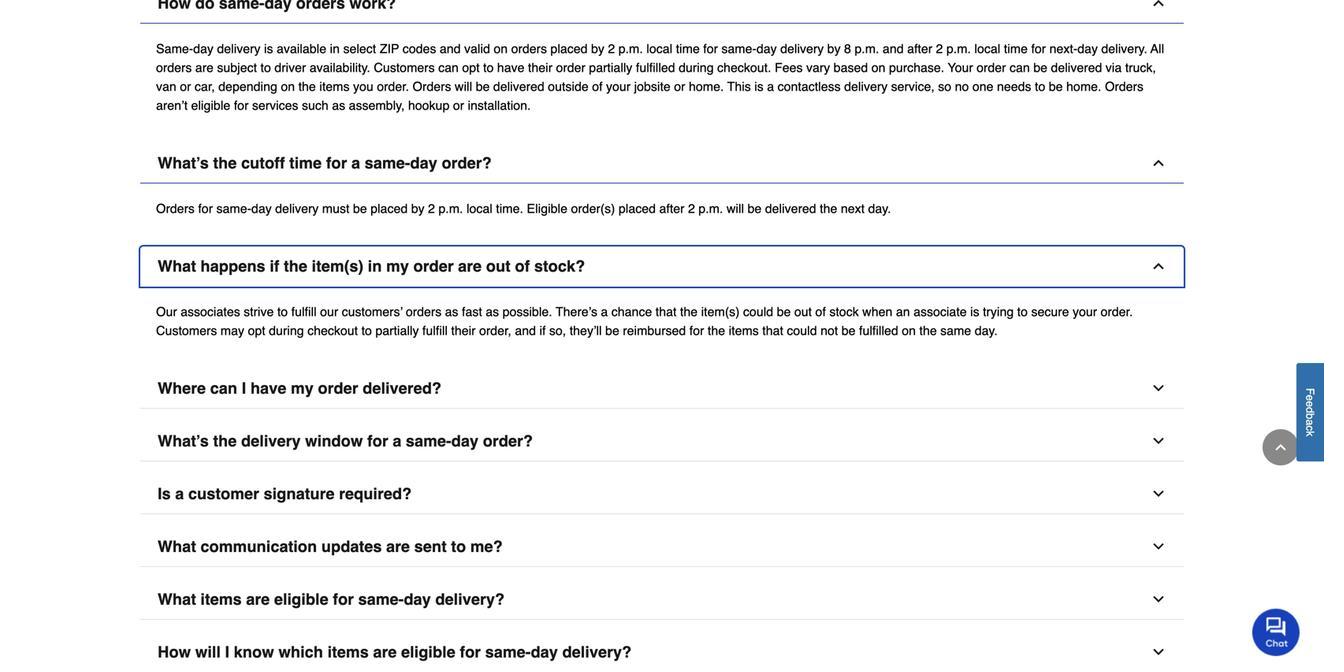 Task type: describe. For each thing, give the bounding box(es) containing it.
to right needs
[[1035, 79, 1046, 94]]

your inside same-day delivery is available in select zip codes and valid on orders placed by 2 p.m. local time for same-day delivery by 8 p.m. and after 2 p.m. local time for next-day delivery. all orders are subject to driver availability. customers can opt to have their order partially fulfilled during checkout. fees vary based on purchase. your order can be delivered via truck, van or car, depending on the items you order. orders will be delivered outside of your jobsite or home. this is a contactless delivery service, so no one needs to be home. orders aren't eligible for services such as assembly, hookup or installation.
[[606, 79, 631, 94]]

and inside our associates strive to fulfill our customers' orders as fast as possible. there's a chance that the item(s) could be out of stock when an associate is trying to secure your order. customers may opt during checkout to partially fulfill their order, and if so, they'll be reimbursed for the items that could not be fulfilled on the same day.
[[515, 324, 536, 338]]

1 vertical spatial after
[[660, 202, 685, 216]]

same-day delivery is available in select zip codes and valid on orders placed by 2 p.m. local time for same-day delivery by 8 p.m. and after 2 p.m. local time for next-day delivery. all orders are subject to driver availability. customers can opt to have their order partially fulfilled during checkout. fees vary based on purchase. your order can be delivered via truck, van or car, depending on the items you order. orders will be delivered outside of your jobsite or home. this is a contactless delivery service, so no one needs to be home. orders aren't eligible for services such as assembly, hookup or installation.
[[156, 42, 1165, 113]]

the up reimbursed
[[680, 305, 698, 319]]

1 horizontal spatial could
[[787, 324, 817, 338]]

p.m. left time.
[[439, 202, 463, 216]]

are down communication in the bottom left of the page
[[246, 591, 270, 609]]

what's for what's the cutoff time for a same-day order?
[[158, 154, 209, 172]]

chance
[[612, 305, 652, 319]]

hookup
[[408, 98, 450, 113]]

1 vertical spatial delivery?
[[563, 644, 632, 662]]

how
[[158, 644, 191, 662]]

are inside same-day delivery is available in select zip codes and valid on orders placed by 2 p.m. local time for same-day delivery by 8 p.m. and after 2 p.m. local time for next-day delivery. all orders are subject to driver availability. customers can opt to have their order partially fulfilled during checkout. fees vary based on purchase. your order can be delivered via truck, van or car, depending on the items you order. orders will be delivered outside of your jobsite or home. this is a contactless delivery service, so no one needs to be home. orders aren't eligible for services such as assembly, hookup or installation.
[[195, 60, 214, 75]]

how will i know which items are eligible for same-day delivery? button
[[140, 633, 1184, 668]]

during inside same-day delivery is available in select zip codes and valid on orders placed by 2 p.m. local time for same-day delivery by 8 p.m. and after 2 p.m. local time for next-day delivery. all orders are subject to driver availability. customers can opt to have their order partially fulfilled during checkout. fees vary based on purchase. your order can be delivered via truck, van or car, depending on the items you order. orders will be delivered outside of your jobsite or home. this is a contactless delivery service, so no one needs to be home. orders aren't eligible for services such as assembly, hookup or installation.
[[679, 60, 714, 75]]

1 vertical spatial fulfill
[[423, 324, 448, 338]]

what happens if the item(s) in my order are out of stock? button
[[140, 247, 1184, 287]]

know
[[234, 644, 274, 662]]

opt inside same-day delivery is available in select zip codes and valid on orders placed by 2 p.m. local time for same-day delivery by 8 p.m. and after 2 p.m. local time for next-day delivery. all orders are subject to driver availability. customers can opt to have their order partially fulfilled during checkout. fees vary based on purchase. your order can be delivered via truck, van or car, depending on the items you order. orders will be delivered outside of your jobsite or home. this is a contactless delivery service, so no one needs to be home. orders aren't eligible for services such as assembly, hookup or installation.
[[462, 60, 480, 75]]

is a customer signature required?
[[158, 485, 412, 504]]

customers inside our associates strive to fulfill our customers' orders as fast as possible. there's a chance that the item(s) could be out of stock when an associate is trying to secure your order. customers may opt during checkout to partially fulfill their order, and if so, they'll be reimbursed for the items that could not be fulfilled on the same day.
[[156, 324, 217, 338]]

what items are eligible for same-day delivery?
[[158, 591, 505, 609]]

what communication updates are sent to me? button
[[140, 528, 1184, 568]]

chat invite button image
[[1253, 609, 1301, 657]]

one
[[973, 79, 994, 94]]

delivery left must
[[275, 202, 319, 216]]

checkout
[[308, 324, 358, 338]]

a inside same-day delivery is available in select zip codes and valid on orders placed by 2 p.m. local time for same-day delivery by 8 p.m. and after 2 p.m. local time for next-day delivery. all orders are subject to driver availability. customers can opt to have their order partially fulfilled during checkout. fees vary based on purchase. your order can be delivered via truck, van or car, depending on the items you order. orders will be delivered outside of your jobsite or home. this is a contactless delivery service, so no one needs to be home. orders aren't eligible for services such as assembly, hookup or installation.
[[767, 79, 774, 94]]

what items are eligible for same-day delivery? button
[[140, 580, 1184, 621]]

2 horizontal spatial placed
[[619, 202, 656, 216]]

what for what items are eligible for same-day delivery?
[[158, 591, 196, 609]]

our
[[320, 305, 338, 319]]

on inside our associates strive to fulfill our customers' orders as fast as possible. there's a chance that the item(s) could be out of stock when an associate is trying to secure your order. customers may opt during checkout to partially fulfill their order, and if so, they'll be reimbursed for the items that could not be fulfilled on the same day.
[[902, 324, 916, 338]]

what happens if the item(s) in my order are out of stock?
[[158, 258, 585, 276]]

cutoff
[[241, 154, 285, 172]]

0 horizontal spatial delivered
[[493, 79, 545, 94]]

is inside our associates strive to fulfill our customers' orders as fast as possible. there's a chance that the item(s) could be out of stock when an associate is trying to secure your order. customers may opt during checkout to partially fulfill their order, and if so, they'll be reimbursed for the items that could not be fulfilled on the same day.
[[971, 305, 980, 319]]

to right trying on the top right of page
[[1018, 305, 1028, 319]]

as inside same-day delivery is available in select zip codes and valid on orders placed by 2 p.m. local time for same-day delivery by 8 p.m. and after 2 p.m. local time for next-day delivery. all orders are subject to driver availability. customers can opt to have their order partially fulfilled during checkout. fees vary based on purchase. your order can be delivered via truck, van or car, depending on the items you order. orders will be delivered outside of your jobsite or home. this is a contactless delivery service, so no one needs to be home. orders aren't eligible for services such as assembly, hookup or installation.
[[332, 98, 345, 113]]

k
[[1304, 432, 1317, 437]]

chevron down image for eligible
[[1151, 645, 1167, 661]]

updates
[[322, 538, 382, 556]]

partially inside our associates strive to fulfill our customers' orders as fast as possible. there's a chance that the item(s) could be out of stock when an associate is trying to secure your order. customers may opt during checkout to partially fulfill their order, and if so, they'll be reimbursed for the items that could not be fulfilled on the same day.
[[376, 324, 419, 338]]

secure
[[1032, 305, 1070, 319]]

services
[[252, 98, 298, 113]]

0 horizontal spatial day.
[[868, 202, 891, 216]]

1 horizontal spatial can
[[438, 60, 459, 75]]

fees
[[775, 60, 803, 75]]

your inside our associates strive to fulfill our customers' orders as fast as possible. there's a chance that the item(s) could be out of stock when an associate is trying to secure your order. customers may opt during checkout to partially fulfill their order, and if so, they'll be reimbursed for the items that could not be fulfilled on the same day.
[[1073, 305, 1098, 319]]

orders inside our associates strive to fulfill our customers' orders as fast as possible. there's a chance that the item(s) could be out of stock when an associate is trying to secure your order. customers may opt during checkout to partially fulfill their order, and if so, they'll be reimbursed for the items that could not be fulfilled on the same day.
[[406, 305, 442, 319]]

available
[[277, 42, 326, 56]]

a inside our associates strive to fulfill our customers' orders as fast as possible. there's a chance that the item(s) could be out of stock when an associate is trying to secure your order. customers may opt during checkout to partially fulfill their order, and if so, they'll be reimbursed for the items that could not be fulfilled on the same day.
[[601, 305, 608, 319]]

1 home. from the left
[[689, 79, 724, 94]]

there's
[[556, 305, 598, 319]]

to right strive
[[277, 305, 288, 319]]

1 horizontal spatial by
[[591, 42, 605, 56]]

of inside button
[[515, 258, 530, 276]]

order(s)
[[571, 202, 615, 216]]

1 horizontal spatial is
[[755, 79, 764, 94]]

aren't
[[156, 98, 188, 113]]

where
[[158, 380, 206, 398]]

chevron up image inside scroll to top element
[[1273, 440, 1289, 456]]

0 horizontal spatial orders
[[156, 202, 195, 216]]

items inside our associates strive to fulfill our customers' orders as fast as possible. there's a chance that the item(s) could be out of stock when an associate is trying to secure your order. customers may opt during checkout to partially fulfill their order, and if so, they'll be reimbursed for the items that could not be fulfilled on the same day.
[[729, 324, 759, 338]]

is
[[158, 485, 171, 504]]

eligible inside same-day delivery is available in select zip codes and valid on orders placed by 2 p.m. local time for same-day delivery by 8 p.m. and after 2 p.m. local time for next-day delivery. all orders are subject to driver availability. customers can opt to have their order partially fulfilled during checkout. fees vary based on purchase. your order can be delivered via truck, van or car, depending on the items you order. orders will be delivered outside of your jobsite or home. this is a contactless delivery service, so no one needs to be home. orders aren't eligible for services such as assembly, hookup or installation.
[[191, 98, 230, 113]]

so
[[938, 79, 952, 94]]

p.m. right 8
[[855, 42, 879, 56]]

availability.
[[310, 60, 370, 75]]

via
[[1106, 60, 1122, 75]]

will inside same-day delivery is available in select zip codes and valid on orders placed by 2 p.m. local time for same-day delivery by 8 p.m. and after 2 p.m. local time for next-day delivery. all orders are subject to driver availability. customers can opt to have their order partially fulfilled during checkout. fees vary based on purchase. your order can be delivered via truck, van or car, depending on the items you order. orders will be delivered outside of your jobsite or home. this is a contactless delivery service, so no one needs to be home. orders aren't eligible for services such as assembly, hookup or installation.
[[455, 79, 472, 94]]

to inside button
[[451, 538, 466, 556]]

2 horizontal spatial can
[[1010, 60, 1030, 75]]

is a customer signature required? button
[[140, 475, 1184, 515]]

fast
[[462, 305, 482, 319]]

when
[[863, 305, 893, 319]]

opt inside our associates strive to fulfill our customers' orders as fast as possible. there's a chance that the item(s) could be out of stock when an associate is trying to secure your order. customers may opt during checkout to partially fulfill their order, and if so, they'll be reimbursed for the items that could not be fulfilled on the same day.
[[248, 324, 265, 338]]

chevron down image for where can i have my order delivered?
[[1151, 381, 1167, 397]]

2 horizontal spatial orders
[[511, 42, 547, 56]]

2 horizontal spatial as
[[486, 305, 499, 319]]

are left sent
[[386, 538, 410, 556]]

for inside our associates strive to fulfill our customers' orders as fast as possible. there's a chance that the item(s) could be out of stock when an associate is trying to secure your order. customers may opt during checkout to partially fulfill their order, and if so, they'll be reimbursed for the items that could not be fulfilled on the same day.
[[690, 324, 704, 338]]

what's the delivery window for a same-day order? button
[[140, 422, 1184, 462]]

chevron down image for delivery?
[[1151, 592, 1167, 608]]

chevron down image for what communication updates are sent to me?
[[1151, 539, 1167, 555]]

a inside what's the delivery window for a same-day order? button
[[393, 433, 402, 451]]

chevron up image for what's the cutoff time for a same-day order?
[[1151, 155, 1167, 171]]

next
[[841, 202, 865, 216]]

chevron down image for what's the delivery window for a same-day order?
[[1151, 434, 1167, 450]]

the inside same-day delivery is available in select zip codes and valid on orders placed by 2 p.m. local time for same-day delivery by 8 p.m. and after 2 p.m. local time for next-day delivery. all orders are subject to driver availability. customers can opt to have their order partially fulfilled during checkout. fees vary based on purchase. your order can be delivered via truck, van or car, depending on the items you order. orders will be delivered outside of your jobsite or home. this is a contactless delivery service, so no one needs to be home. orders aren't eligible for services such as assembly, hookup or installation.
[[298, 79, 316, 94]]

1 e from the top
[[1304, 395, 1317, 402]]

items inside same-day delivery is available in select zip codes and valid on orders placed by 2 p.m. local time for same-day delivery by 8 p.m. and after 2 p.m. local time for next-day delivery. all orders are subject to driver availability. customers can opt to have their order partially fulfilled during checkout. fees vary based on purchase. your order can be delivered via truck, van or car, depending on the items you order. orders will be delivered outside of your jobsite or home. this is a contactless delivery service, so no one needs to be home. orders aren't eligible for services such as assembly, hookup or installation.
[[320, 79, 350, 94]]

0 horizontal spatial and
[[440, 42, 461, 56]]

order? for what's the cutoff time for a same-day order?
[[442, 154, 492, 172]]

out inside our associates strive to fulfill our customers' orders as fast as possible. there's a chance that the item(s) could be out of stock when an associate is trying to secure your order. customers may opt during checkout to partially fulfill their order, and if so, they'll be reimbursed for the items that could not be fulfilled on the same day.
[[795, 305, 812, 319]]

0 horizontal spatial that
[[656, 305, 677, 319]]

0 horizontal spatial placed
[[371, 202, 408, 216]]

communication
[[201, 538, 317, 556]]

not
[[821, 324, 838, 338]]

based
[[834, 60, 868, 75]]

0 horizontal spatial or
[[180, 79, 191, 94]]

1 horizontal spatial or
[[453, 98, 464, 113]]

where can i have my order delivered?
[[158, 380, 442, 398]]

2 home. from the left
[[1067, 79, 1102, 94]]

subject
[[217, 60, 257, 75]]

1 horizontal spatial local
[[647, 42, 673, 56]]

1 vertical spatial orders
[[156, 60, 192, 75]]

must
[[322, 202, 350, 216]]

i for will
[[225, 644, 230, 662]]

customers'
[[342, 305, 403, 319]]

what's the cutoff time for a same-day order?
[[158, 154, 492, 172]]

1 vertical spatial that
[[763, 324, 784, 338]]

c
[[1304, 426, 1317, 432]]

vary
[[807, 60, 830, 75]]

trying
[[983, 305, 1014, 319]]

2 horizontal spatial or
[[674, 79, 686, 94]]

same
[[941, 324, 972, 338]]

p.m. down what's the cutoff time for a same-day order? button
[[699, 202, 723, 216]]

which
[[279, 644, 323, 662]]

2 horizontal spatial orders
[[1105, 79, 1144, 94]]

customer
[[188, 485, 259, 504]]

order? for what's the delivery window for a same-day order?
[[483, 433, 533, 451]]

me?
[[470, 538, 503, 556]]

such
[[302, 98, 329, 113]]

the left next
[[820, 202, 838, 216]]

my inside button
[[386, 258, 409, 276]]

1 horizontal spatial eligible
[[274, 591, 329, 609]]

assembly,
[[349, 98, 405, 113]]

orders for same-day delivery must be placed by 2 p.m. local time. eligible order(s) placed after 2 p.m. will be delivered the next day.
[[156, 202, 891, 216]]

codes
[[403, 42, 436, 56]]

0 horizontal spatial local
[[467, 202, 493, 216]]

0 horizontal spatial by
[[411, 202, 425, 216]]

0 vertical spatial is
[[264, 42, 273, 56]]

what communication updates are sent to me?
[[158, 538, 503, 556]]

depending
[[219, 79, 277, 94]]

checkout.
[[718, 60, 772, 75]]

2 horizontal spatial time
[[1004, 42, 1028, 56]]

delivery down based
[[844, 79, 888, 94]]

window
[[305, 433, 363, 451]]

what for what communication updates are sent to me?
[[158, 538, 196, 556]]

to down customers'
[[362, 324, 372, 338]]

sent
[[414, 538, 447, 556]]

time.
[[496, 202, 524, 216]]

your
[[948, 60, 974, 75]]

i for can
[[242, 380, 246, 398]]

2 horizontal spatial local
[[975, 42, 1001, 56]]

0 vertical spatial chevron up image
[[1151, 0, 1167, 11]]

where can i have my order delivered? button
[[140, 369, 1184, 409]]

their inside our associates strive to fulfill our customers' orders as fast as possible. there's a chance that the item(s) could be out of stock when an associate is trying to secure your order. customers may opt during checkout to partially fulfill their order, and if so, they'll be reimbursed for the items that could not be fulfilled on the same day.
[[451, 324, 476, 338]]

2 horizontal spatial and
[[883, 42, 904, 56]]

a inside what's the cutoff time for a same-day order? button
[[352, 154, 360, 172]]

my inside button
[[291, 380, 314, 398]]

same-
[[156, 42, 193, 56]]

1 horizontal spatial orders
[[413, 79, 451, 94]]

signature
[[264, 485, 335, 504]]

2 horizontal spatial by
[[828, 42, 841, 56]]

are down what items are eligible for same-day delivery?
[[373, 644, 397, 662]]

zip
[[380, 42, 399, 56]]

how will i know which items are eligible for same-day delivery?
[[158, 644, 632, 662]]

can inside button
[[210, 380, 237, 398]]



Task type: locate. For each thing, give the bounding box(es) containing it.
item(s) inside button
[[312, 258, 364, 276]]

chevron up image inside what's the cutoff time for a same-day order? button
[[1151, 155, 1167, 171]]

3 what from the top
[[158, 591, 196, 609]]

after down what's the cutoff time for a same-day order? button
[[660, 202, 685, 216]]

as right such
[[332, 98, 345, 113]]

1 vertical spatial chevron down image
[[1151, 592, 1167, 608]]

1 chevron down image from the top
[[1151, 487, 1167, 502]]

a up k
[[1304, 420, 1317, 426]]

order. inside same-day delivery is available in select zip codes and valid on orders placed by 2 p.m. local time for same-day delivery by 8 p.m. and after 2 p.m. local time for next-day delivery. all orders are subject to driver availability. customers can opt to have their order partially fulfilled during checkout. fees vary based on purchase. your order can be delivered via truck, van or car, depending on the items you order. orders will be delivered outside of your jobsite or home. this is a contactless delivery service, so no one needs to be home. orders aren't eligible for services such as assembly, hookup or installation.
[[377, 79, 409, 94]]

0 horizontal spatial home.
[[689, 79, 724, 94]]

they'll
[[570, 324, 602, 338]]

0 horizontal spatial time
[[289, 154, 322, 172]]

during
[[679, 60, 714, 75], [269, 324, 304, 338]]

needs
[[997, 79, 1032, 94]]

and down possible.
[[515, 324, 536, 338]]

orders down same-
[[156, 60, 192, 75]]

the left cutoff
[[213, 154, 237, 172]]

will
[[455, 79, 472, 94], [727, 202, 744, 216], [195, 644, 221, 662]]

0 vertical spatial what
[[158, 258, 196, 276]]

as left fast
[[445, 305, 459, 319]]

what up how
[[158, 591, 196, 609]]

delivery
[[217, 42, 261, 56], [781, 42, 824, 56], [844, 79, 888, 94], [275, 202, 319, 216], [241, 433, 301, 451]]

fulfilled
[[636, 60, 675, 75], [859, 324, 899, 338]]

order.
[[377, 79, 409, 94], [1101, 305, 1133, 319]]

1 horizontal spatial of
[[592, 79, 603, 94]]

home.
[[689, 79, 724, 94], [1067, 79, 1102, 94]]

chevron down image inside how will i know which items are eligible for same-day delivery? button
[[1151, 645, 1167, 661]]

a inside is a customer signature required? "button"
[[175, 485, 184, 504]]

in
[[330, 42, 340, 56], [368, 258, 382, 276]]

delivered up installation.
[[493, 79, 545, 94]]

if inside button
[[270, 258, 279, 276]]

can up needs
[[1010, 60, 1030, 75]]

of inside same-day delivery is available in select zip codes and valid on orders placed by 2 p.m. local time for same-day delivery by 8 p.m. and after 2 p.m. local time for next-day delivery. all orders are subject to driver availability. customers can opt to have their order partially fulfilled during checkout. fees vary based on purchase. your order can be delivered via truck, van or car, depending on the items you order. orders will be delivered outside of your jobsite or home. this is a contactless delivery service, so no one needs to be home. orders aren't eligible for services such as assembly, hookup or installation.
[[592, 79, 603, 94]]

8
[[844, 42, 851, 56]]

van
[[156, 79, 176, 94]]

outside
[[548, 79, 589, 94]]

what's for what's the delivery window for a same-day order?
[[158, 433, 209, 451]]

on right valid at the top
[[494, 42, 508, 56]]

service,
[[891, 79, 935, 94]]

a right is
[[175, 485, 184, 504]]

chevron up image for what happens if the item(s) in my order are out of stock?
[[1151, 259, 1167, 274]]

1 horizontal spatial during
[[679, 60, 714, 75]]

in for item(s)
[[368, 258, 382, 276]]

next-
[[1050, 42, 1078, 56]]

stock?
[[534, 258, 585, 276]]

happens
[[201, 258, 265, 276]]

2 vertical spatial eligible
[[401, 644, 456, 662]]

1 vertical spatial eligible
[[274, 591, 329, 609]]

0 horizontal spatial if
[[270, 258, 279, 276]]

to
[[261, 60, 271, 75], [483, 60, 494, 75], [1035, 79, 1046, 94], [277, 305, 288, 319], [1018, 305, 1028, 319], [362, 324, 372, 338], [451, 538, 466, 556]]

order. right "secure"
[[1101, 305, 1133, 319]]

chevron down image inside what communication updates are sent to me? button
[[1151, 539, 1167, 555]]

a up "they'll"
[[601, 305, 608, 319]]

a inside f e e d b a c k button
[[1304, 420, 1317, 426]]

0 horizontal spatial order.
[[377, 79, 409, 94]]

after
[[908, 42, 933, 56], [660, 202, 685, 216]]

1 horizontal spatial my
[[386, 258, 409, 276]]

day. inside our associates strive to fulfill our customers' orders as fast as possible. there's a chance that the item(s) could be out of stock when an associate is trying to secure your order. customers may opt during checkout to partially fulfill their order, and if so, they'll be reimbursed for the items that could not be fulfilled on the same day.
[[975, 324, 998, 338]]

chevron down image
[[1151, 487, 1167, 502], [1151, 592, 1167, 608], [1151, 645, 1167, 661]]

what down is
[[158, 538, 196, 556]]

what's inside what's the delivery window for a same-day order? button
[[158, 433, 209, 451]]

fulfilled inside our associates strive to fulfill our customers' orders as fast as possible. there's a chance that the item(s) could be out of stock when an associate is trying to secure your order. customers may opt during checkout to partially fulfill their order, and if so, they'll be reimbursed for the items that could not be fulfilled on the same day.
[[859, 324, 899, 338]]

my up window at the bottom of the page
[[291, 380, 314, 398]]

0 horizontal spatial item(s)
[[312, 258, 364, 276]]

e up the d
[[1304, 395, 1317, 402]]

fulfilled down when
[[859, 324, 899, 338]]

associate
[[914, 305, 967, 319]]

eligible
[[527, 202, 568, 216]]

a down delivered? at the bottom
[[393, 433, 402, 451]]

customers inside same-day delivery is available in select zip codes and valid on orders placed by 2 p.m. local time for same-day delivery by 8 p.m. and after 2 p.m. local time for next-day delivery. all orders are subject to driver availability. customers can opt to have their order partially fulfilled during checkout. fees vary based on purchase. your order can be delivered via truck, van or car, depending on the items you order. orders will be delivered outside of your jobsite or home. this is a contactless delivery service, so no one needs to be home. orders aren't eligible for services such as assembly, hookup or installation.
[[374, 60, 435, 75]]

0 horizontal spatial your
[[606, 79, 631, 94]]

orders right valid at the top
[[511, 42, 547, 56]]

local up one
[[975, 42, 1001, 56]]

delivery inside button
[[241, 433, 301, 451]]

b
[[1304, 414, 1317, 420]]

order. up assembly,
[[377, 79, 409, 94]]

is left available
[[264, 42, 273, 56]]

0 horizontal spatial can
[[210, 380, 237, 398]]

after inside same-day delivery is available in select zip codes and valid on orders placed by 2 p.m. local time for same-day delivery by 8 p.m. and after 2 p.m. local time for next-day delivery. all orders are subject to driver availability. customers can opt to have their order partially fulfilled during checkout. fees vary based on purchase. your order can be delivered via truck, van or car, depending on the items you order. orders will be delivered outside of your jobsite or home. this is a contactless delivery service, so no one needs to be home. orders aren't eligible for services such as assembly, hookup or installation.
[[908, 42, 933, 56]]

scroll to top element
[[1263, 430, 1299, 466]]

what inside button
[[158, 258, 196, 276]]

1 horizontal spatial their
[[528, 60, 553, 75]]

1 vertical spatial chevron up image
[[1273, 440, 1289, 456]]

1 horizontal spatial and
[[515, 324, 536, 338]]

item(s)
[[312, 258, 364, 276], [701, 305, 740, 319]]

our
[[156, 305, 177, 319]]

p.m. up the jobsite
[[619, 42, 643, 56]]

all
[[1151, 42, 1165, 56]]

my
[[386, 258, 409, 276], [291, 380, 314, 398]]

a right this
[[767, 79, 774, 94]]

1 vertical spatial your
[[1073, 305, 1098, 319]]

0 horizontal spatial customers
[[156, 324, 217, 338]]

the
[[298, 79, 316, 94], [213, 154, 237, 172], [820, 202, 838, 216], [284, 258, 307, 276], [680, 305, 698, 319], [708, 324, 725, 338], [920, 324, 937, 338], [213, 433, 237, 451]]

delivered?
[[363, 380, 442, 398]]

e up b
[[1304, 402, 1317, 408]]

f e e d b a c k
[[1304, 389, 1317, 437]]

select
[[343, 42, 376, 56]]

day. right next
[[868, 202, 891, 216]]

their down fast
[[451, 324, 476, 338]]

is left trying on the top right of page
[[971, 305, 980, 319]]

no
[[955, 79, 969, 94]]

0 horizontal spatial could
[[743, 305, 774, 319]]

their up the outside
[[528, 60, 553, 75]]

chevron up image inside the what happens if the item(s) in my order are out of stock? button
[[1151, 259, 1167, 274]]

or left car,
[[180, 79, 191, 94]]

of up 'not'
[[816, 305, 826, 319]]

p.m.
[[619, 42, 643, 56], [855, 42, 879, 56], [947, 42, 971, 56], [439, 202, 463, 216], [699, 202, 723, 216]]

are up fast
[[458, 258, 482, 276]]

partially
[[589, 60, 633, 75], [376, 324, 419, 338]]

what's down "aren't"
[[158, 154, 209, 172]]

1 chevron down image from the top
[[1151, 381, 1167, 397]]

1 horizontal spatial will
[[455, 79, 472, 94]]

if right happens
[[270, 258, 279, 276]]

1 horizontal spatial after
[[908, 42, 933, 56]]

have inside button
[[251, 380, 287, 398]]

customers down the zip
[[374, 60, 435, 75]]

that left 'not'
[[763, 324, 784, 338]]

if inside our associates strive to fulfill our customers' orders as fast as possible. there's a chance that the item(s) could be out of stock when an associate is trying to secure your order. customers may opt during checkout to partially fulfill their order, and if so, they'll be reimbursed for the items that could not be fulfilled on the same day.
[[540, 324, 546, 338]]

so,
[[549, 324, 566, 338]]

item(s) down the what happens if the item(s) in my order are out of stock? button on the top
[[701, 305, 740, 319]]

of right the outside
[[592, 79, 603, 94]]

what's down where
[[158, 433, 209, 451]]

0 vertical spatial will
[[455, 79, 472, 94]]

0 vertical spatial chevron down image
[[1151, 381, 1167, 397]]

0 horizontal spatial in
[[330, 42, 340, 56]]

1 vertical spatial of
[[515, 258, 530, 276]]

during down strive
[[269, 324, 304, 338]]

the down associate
[[920, 324, 937, 338]]

1 horizontal spatial out
[[795, 305, 812, 319]]

out up possible.
[[486, 258, 511, 276]]

1 vertical spatial delivered
[[493, 79, 545, 94]]

have up installation.
[[497, 60, 525, 75]]

1 vertical spatial is
[[755, 79, 764, 94]]

what's the delivery window for a same-day order?
[[158, 433, 533, 451]]

valid
[[464, 42, 490, 56]]

0 vertical spatial item(s)
[[312, 258, 364, 276]]

2 horizontal spatial eligible
[[401, 644, 456, 662]]

what's inside what's the cutoff time for a same-day order? button
[[158, 154, 209, 172]]

0 horizontal spatial i
[[225, 644, 230, 662]]

and left valid at the top
[[440, 42, 461, 56]]

as
[[332, 98, 345, 113], [445, 305, 459, 319], [486, 305, 499, 319]]

order,
[[479, 324, 512, 338]]

required?
[[339, 485, 412, 504]]

0 vertical spatial fulfill
[[291, 305, 317, 319]]

1 vertical spatial will
[[727, 202, 744, 216]]

1 vertical spatial could
[[787, 324, 817, 338]]

1 vertical spatial i
[[225, 644, 230, 662]]

to down valid at the top
[[483, 60, 494, 75]]

1 vertical spatial their
[[451, 324, 476, 338]]

order. inside our associates strive to fulfill our customers' orders as fast as possible. there's a chance that the item(s) could be out of stock when an associate is trying to secure your order. customers may opt during checkout to partially fulfill their order, and if so, they'll be reimbursed for the items that could not be fulfilled on the same day.
[[1101, 305, 1133, 319]]

in up customers'
[[368, 258, 382, 276]]

out left the stock
[[795, 305, 812, 319]]

0 vertical spatial after
[[908, 42, 933, 56]]

1 vertical spatial during
[[269, 324, 304, 338]]

reimbursed
[[623, 324, 686, 338]]

that
[[656, 305, 677, 319], [763, 324, 784, 338]]

day. down trying on the top right of page
[[975, 324, 998, 338]]

purchase.
[[889, 60, 945, 75]]

1 vertical spatial chevron up image
[[1151, 259, 1167, 274]]

d
[[1304, 408, 1317, 414]]

2 what from the top
[[158, 538, 196, 556]]

what's the cutoff time for a same-day order? button
[[140, 144, 1184, 184]]

1 vertical spatial customers
[[156, 324, 217, 338]]

your right "secure"
[[1073, 305, 1098, 319]]

0 horizontal spatial orders
[[156, 60, 192, 75]]

i inside where can i have my order delivered? button
[[242, 380, 246, 398]]

1 vertical spatial in
[[368, 258, 382, 276]]

items
[[320, 79, 350, 94], [729, 324, 759, 338], [201, 591, 242, 609], [328, 644, 369, 662]]

2 horizontal spatial is
[[971, 305, 980, 319]]

order
[[556, 60, 586, 75], [977, 60, 1006, 75], [414, 258, 454, 276], [318, 380, 358, 398]]

0 horizontal spatial have
[[251, 380, 287, 398]]

2 horizontal spatial delivered
[[1051, 60, 1103, 75]]

1 horizontal spatial that
[[763, 324, 784, 338]]

1 vertical spatial chevron down image
[[1151, 434, 1167, 450]]

2 horizontal spatial will
[[727, 202, 744, 216]]

chevron up image
[[1151, 0, 1167, 11], [1273, 440, 1289, 456]]

the right happens
[[284, 258, 307, 276]]

delivery up fees
[[781, 42, 824, 56]]

is right this
[[755, 79, 764, 94]]

1 horizontal spatial time
[[676, 42, 700, 56]]

chevron down image inside what's the delivery window for a same-day order? button
[[1151, 434, 1167, 450]]

on right based
[[872, 60, 886, 75]]

0 vertical spatial i
[[242, 380, 246, 398]]

0 vertical spatial what's
[[158, 154, 209, 172]]

1 horizontal spatial in
[[368, 258, 382, 276]]

installation.
[[468, 98, 531, 113]]

of inside our associates strive to fulfill our customers' orders as fast as possible. there's a chance that the item(s) could be out of stock when an associate is trying to secure your order. customers may opt during checkout to partially fulfill their order, and if so, they'll be reimbursed for the items that could not be fulfilled on the same day.
[[816, 305, 826, 319]]

and up purchase.
[[883, 42, 904, 56]]

2 e from the top
[[1304, 402, 1317, 408]]

driver
[[275, 60, 306, 75]]

0 horizontal spatial is
[[264, 42, 273, 56]]

what for what happens if the item(s) in my order are out of stock?
[[158, 258, 196, 276]]

1 horizontal spatial delivered
[[765, 202, 817, 216]]

0 vertical spatial that
[[656, 305, 677, 319]]

2 vertical spatial is
[[971, 305, 980, 319]]

fulfill left order,
[[423, 324, 448, 338]]

0 vertical spatial customers
[[374, 60, 435, 75]]

day
[[193, 42, 214, 56], [757, 42, 777, 56], [1078, 42, 1098, 56], [410, 154, 437, 172], [251, 202, 272, 216], [452, 433, 479, 451], [404, 591, 431, 609], [531, 644, 558, 662]]

chevron down image inside what items are eligible for same-day delivery? button
[[1151, 592, 1167, 608]]

what
[[158, 258, 196, 276], [158, 538, 196, 556], [158, 591, 196, 609]]

have down strive
[[251, 380, 287, 398]]

0 vertical spatial day.
[[868, 202, 891, 216]]

2
[[608, 42, 615, 56], [936, 42, 943, 56], [428, 202, 435, 216], [688, 202, 695, 216]]

time
[[676, 42, 700, 56], [1004, 42, 1028, 56], [289, 154, 322, 172]]

0 vertical spatial partially
[[589, 60, 633, 75]]

truck,
[[1126, 60, 1157, 75]]

chevron down image inside where can i have my order delivered? button
[[1151, 381, 1167, 397]]

1 horizontal spatial order.
[[1101, 305, 1133, 319]]

to left driver
[[261, 60, 271, 75]]

fulfilled inside same-day delivery is available in select zip codes and valid on orders placed by 2 p.m. local time for same-day delivery by 8 p.m. and after 2 p.m. local time for next-day delivery. all orders are subject to driver availability. customers can opt to have their order partially fulfilled during checkout. fees vary based on purchase. your order can be delivered via truck, van or car, depending on the items you order. orders will be delivered outside of your jobsite or home. this is a contactless delivery service, so no one needs to be home. orders aren't eligible for services such as assembly, hookup or installation.
[[636, 60, 675, 75]]

stock
[[830, 305, 859, 319]]

2 horizontal spatial of
[[816, 305, 826, 319]]

orders
[[511, 42, 547, 56], [156, 60, 192, 75], [406, 305, 442, 319]]

are inside button
[[458, 258, 482, 276]]

have inside same-day delivery is available in select zip codes and valid on orders placed by 2 p.m. local time for same-day delivery by 8 p.m. and after 2 p.m. local time for next-day delivery. all orders are subject to driver availability. customers can opt to have their order partially fulfilled during checkout. fees vary based on purchase. your order can be delivered via truck, van or car, depending on the items you order. orders will be delivered outside of your jobsite or home. this is a contactless delivery service, so no one needs to be home. orders aren't eligible for services such as assembly, hookup or installation.
[[497, 60, 525, 75]]

opt down valid at the top
[[462, 60, 480, 75]]

eligible
[[191, 98, 230, 113], [274, 591, 329, 609], [401, 644, 456, 662]]

during inside our associates strive to fulfill our customers' orders as fast as possible. there's a chance that the item(s) could be out of stock when an associate is trying to secure your order. customers may opt during checkout to partially fulfill their order, and if so, they'll be reimbursed for the items that could not be fulfilled on the same day.
[[269, 324, 304, 338]]

1 vertical spatial partially
[[376, 324, 419, 338]]

chevron down image
[[1151, 381, 1167, 397], [1151, 434, 1167, 450], [1151, 539, 1167, 555]]

placed right must
[[371, 202, 408, 216]]

associates
[[181, 305, 240, 319]]

chevron down image inside is a customer signature required? "button"
[[1151, 487, 1167, 502]]

0 vertical spatial in
[[330, 42, 340, 56]]

partially inside same-day delivery is available in select zip codes and valid on orders placed by 2 p.m. local time for same-day delivery by 8 p.m. and after 2 p.m. local time for next-day delivery. all orders are subject to driver availability. customers can opt to have their order partially fulfilled during checkout. fees vary based on purchase. your order can be delivered via truck, van or car, depending on the items you order. orders will be delivered outside of your jobsite or home. this is a contactless delivery service, so no one needs to be home. orders aren't eligible for services such as assembly, hookup or installation.
[[589, 60, 633, 75]]

1 horizontal spatial fulfilled
[[859, 324, 899, 338]]

2 vertical spatial orders
[[406, 305, 442, 319]]

day.
[[868, 202, 891, 216], [975, 324, 998, 338]]

order inside button
[[414, 258, 454, 276]]

in up the availability.
[[330, 42, 340, 56]]

time inside button
[[289, 154, 322, 172]]

i inside how will i know which items are eligible for same-day delivery? button
[[225, 644, 230, 662]]

1 what's from the top
[[158, 154, 209, 172]]

of
[[592, 79, 603, 94], [515, 258, 530, 276], [816, 305, 826, 319]]

on down driver
[[281, 79, 295, 94]]

can up hookup
[[438, 60, 459, 75]]

p.m. up "your"
[[947, 42, 971, 56]]

3 chevron down image from the top
[[1151, 645, 1167, 661]]

car,
[[195, 79, 215, 94]]

contactless
[[778, 79, 841, 94]]

if left so,
[[540, 324, 546, 338]]

3 chevron down image from the top
[[1151, 539, 1167, 555]]

2 chevron up image from the top
[[1151, 259, 1167, 274]]

may
[[221, 324, 244, 338]]

delivery up subject
[[217, 42, 261, 56]]

customers
[[374, 60, 435, 75], [156, 324, 217, 338]]

placed
[[551, 42, 588, 56], [371, 202, 408, 216], [619, 202, 656, 216]]

0 vertical spatial opt
[[462, 60, 480, 75]]

0 vertical spatial chevron up image
[[1151, 155, 1167, 171]]

to right sent
[[451, 538, 466, 556]]

as up order,
[[486, 305, 499, 319]]

2 what's from the top
[[158, 433, 209, 451]]

fulfill left our
[[291, 305, 317, 319]]

out inside button
[[486, 258, 511, 276]]

an
[[896, 305, 910, 319]]

have
[[497, 60, 525, 75], [251, 380, 287, 398]]

are up car,
[[195, 60, 214, 75]]

opt
[[462, 60, 480, 75], [248, 324, 265, 338]]

1 horizontal spatial partially
[[589, 60, 633, 75]]

delivery.
[[1102, 42, 1148, 56]]

a down assembly,
[[352, 154, 360, 172]]

the inside button
[[284, 258, 307, 276]]

0 horizontal spatial out
[[486, 258, 511, 276]]

chevron up image
[[1151, 155, 1167, 171], [1151, 259, 1167, 274]]

1 vertical spatial order?
[[483, 433, 533, 451]]

placed inside same-day delivery is available in select zip codes and valid on orders placed by 2 p.m. local time for same-day delivery by 8 p.m. and after 2 p.m. local time for next-day delivery. all orders are subject to driver availability. customers can opt to have their order partially fulfilled during checkout. fees vary based on purchase. your order can be delivered via truck, van or car, depending on the items you order. orders will be delivered outside of your jobsite or home. this is a contactless delivery service, so no one needs to be home. orders aren't eligible for services such as assembly, hookup or installation.
[[551, 42, 588, 56]]

1 horizontal spatial i
[[242, 380, 246, 398]]

0 vertical spatial could
[[743, 305, 774, 319]]

their
[[528, 60, 553, 75], [451, 324, 476, 338]]

2 chevron down image from the top
[[1151, 592, 1167, 608]]

f
[[1304, 389, 1317, 395]]

1 horizontal spatial home.
[[1067, 79, 1102, 94]]

2 vertical spatial will
[[195, 644, 221, 662]]

their inside same-day delivery is available in select zip codes and valid on orders placed by 2 p.m. local time for same-day delivery by 8 p.m. and after 2 p.m. local time for next-day delivery. all orders are subject to driver availability. customers can opt to have their order partially fulfilled during checkout. fees vary based on purchase. your order can be delivered via truck, van or car, depending on the items you order. orders will be delivered outside of your jobsite or home. this is a contactless delivery service, so no one needs to be home. orders aren't eligible for services such as assembly, hookup or installation.
[[528, 60, 553, 75]]

in for available
[[330, 42, 340, 56]]

0 horizontal spatial delivery?
[[435, 591, 505, 609]]

that up reimbursed
[[656, 305, 677, 319]]

possible.
[[503, 305, 552, 319]]

strive
[[244, 305, 274, 319]]

i
[[242, 380, 246, 398], [225, 644, 230, 662]]

order inside button
[[318, 380, 358, 398]]

placed up the outside
[[551, 42, 588, 56]]

on down an
[[902, 324, 916, 338]]

2 chevron down image from the top
[[1151, 434, 1167, 450]]

will inside button
[[195, 644, 221, 662]]

the right reimbursed
[[708, 324, 725, 338]]

0 vertical spatial of
[[592, 79, 603, 94]]

home. left this
[[689, 79, 724, 94]]

1 what from the top
[[158, 258, 196, 276]]

orders left fast
[[406, 305, 442, 319]]

0 horizontal spatial partially
[[376, 324, 419, 338]]

of left stock?
[[515, 258, 530, 276]]

during left checkout.
[[679, 60, 714, 75]]

1 vertical spatial if
[[540, 324, 546, 338]]

2 vertical spatial delivered
[[765, 202, 817, 216]]

0 vertical spatial fulfilled
[[636, 60, 675, 75]]

the up such
[[298, 79, 316, 94]]

after up purchase.
[[908, 42, 933, 56]]

local left time.
[[467, 202, 493, 216]]

opt down strive
[[248, 324, 265, 338]]

0 vertical spatial your
[[606, 79, 631, 94]]

customers down the our
[[156, 324, 217, 338]]

i down may
[[242, 380, 246, 398]]

0 vertical spatial order?
[[442, 154, 492, 172]]

my up customers'
[[386, 258, 409, 276]]

in inside the what happens if the item(s) in my order are out of stock? button
[[368, 258, 382, 276]]

same- inside same-day delivery is available in select zip codes and valid on orders placed by 2 p.m. local time for same-day delivery by 8 p.m. and after 2 p.m. local time for next-day delivery. all orders are subject to driver availability. customers can opt to have their order partially fulfilled during checkout. fees vary based on purchase. your order can be delivered via truck, van or car, depending on the items you order. orders will be delivered outside of your jobsite or home. this is a contactless delivery service, so no one needs to be home. orders aren't eligible for services such as assembly, hookup or installation.
[[722, 42, 757, 56]]

fulfilled up the jobsite
[[636, 60, 675, 75]]

1 horizontal spatial as
[[445, 305, 459, 319]]

local
[[647, 42, 673, 56], [975, 42, 1001, 56], [467, 202, 493, 216]]

can right where
[[210, 380, 237, 398]]

f e e d b a c k button
[[1297, 364, 1325, 462]]

in inside same-day delivery is available in select zip codes and valid on orders placed by 2 p.m. local time for same-day delivery by 8 p.m. and after 2 p.m. local time for next-day delivery. all orders are subject to driver availability. customers can opt to have their order partially fulfilled during checkout. fees vary based on purchase. your order can be delivered via truck, van or car, depending on the items you order. orders will be delivered outside of your jobsite or home. this is a contactless delivery service, so no one needs to be home. orders aren't eligible for services such as assembly, hookup or installation.
[[330, 42, 340, 56]]

item(s) inside our associates strive to fulfill our customers' orders as fast as possible. there's a chance that the item(s) could be out of stock when an associate is trying to secure your order. customers may opt during checkout to partially fulfill their order, and if so, they'll be reimbursed for the items that could not be fulfilled on the same day.
[[701, 305, 740, 319]]

the up the 'customer'
[[213, 433, 237, 451]]

0 vertical spatial chevron down image
[[1151, 487, 1167, 502]]

jobsite
[[634, 79, 671, 94]]

1 chevron up image from the top
[[1151, 155, 1167, 171]]

or right the jobsite
[[674, 79, 686, 94]]

1 horizontal spatial opt
[[462, 60, 480, 75]]

0 horizontal spatial fulfilled
[[636, 60, 675, 75]]



Task type: vqa. For each thing, say whether or not it's contained in the screenshot.
the Specifications button
no



